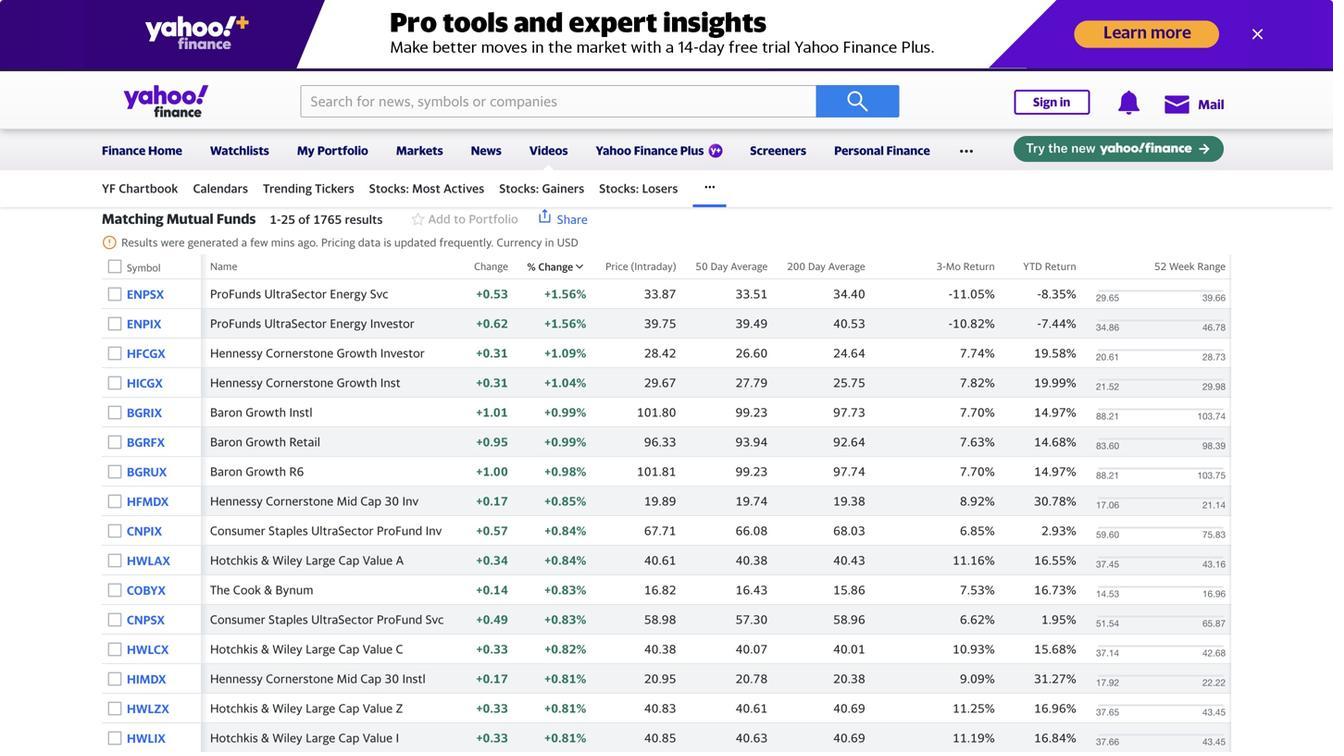 Task type: locate. For each thing, give the bounding box(es) containing it.
0 vertical spatial price
[[123, 43, 150, 57]]

symbol element down bgrfx
[[102, 457, 201, 487]]

3-mo return element containing 9.09%
[[865, 664, 1004, 694]]

price (intraday) element down 67.71
[[586, 546, 676, 575]]

price for price (intraday)
[[605, 261, 628, 273]]

mail link
[[101, 54, 124, 68], [1163, 87, 1224, 120]]

1 horizontal spatial mail link
[[1163, 87, 1224, 120]]

symbol element containing bgrix
[[102, 398, 201, 427]]

1 horizontal spatial 40.38
[[736, 554, 768, 568]]

7 name element from the top
[[201, 457, 455, 487]]

cook
[[233, 583, 261, 597]]

price (intraday) element containing 39.75
[[586, 309, 676, 338]]

hotchkis up hotchkis & wiley large cap value i
[[210, 702, 258, 716]]

14 3-mo return element from the top
[[865, 664, 1004, 694]]

price (intraday) element containing 29.67
[[586, 368, 676, 398]]

2 vertical spatial +0.81%
[[544, 731, 586, 746]]

price (intraday) element up 58.98
[[586, 575, 676, 605]]

ytd return element containing 16.84%
[[1004, 724, 1076, 753]]

ytd return element for 33.87
[[1004, 279, 1076, 309]]

+0.31 for +1.04%
[[476, 376, 508, 390]]

50 day average element for 33.87
[[676, 279, 768, 309]]

3-mo return element containing 7.63%
[[865, 427, 1004, 457]]

ytd return element down 16.73% at the bottom right of the page
[[1004, 605, 1076, 635]]

2 horizontal spatial in
[[1060, 95, 1071, 109]]

1 vertical spatial +0.99%
[[545, 435, 586, 449]]

usd inside screener results element
[[557, 236, 578, 249]]

ytd return element containing 1.95%
[[1004, 605, 1076, 635]]

price (intraday) element containing 40.83
[[586, 694, 676, 724]]

day
[[711, 261, 728, 273], [808, 261, 826, 273]]

wiley for hotchkis & wiley large cap value c
[[272, 642, 302, 657]]

price (intraday) element containing 20.95
[[586, 664, 676, 694]]

50 day average element containing 40.61
[[676, 694, 768, 724]]

0 horizontal spatial instl
[[289, 405, 312, 420]]

10 price (intraday) element from the top
[[586, 546, 676, 575]]

1 +0.84% from the top
[[545, 524, 586, 538]]

5 price (intraday) element from the top
[[586, 398, 676, 427]]

name element for cnpsx
[[201, 605, 455, 635]]

enpix
[[127, 317, 162, 332]]

inst
[[380, 376, 401, 390]]

1 vertical spatial currency
[[497, 236, 542, 249]]

3-mo return element down -10.82%
[[865, 338, 1004, 368]]

cap for z
[[339, 702, 359, 716]]

1 vertical spatial +1.56%
[[544, 316, 586, 331]]

ytd return element for 16.82
[[1004, 575, 1076, 605]]

1 horizontal spatial funds
[[289, 15, 327, 32]]

+1.56% for +0.62
[[544, 316, 586, 331]]

50 day average element containing 57.30
[[676, 605, 768, 635]]

results down 'matching'
[[121, 236, 158, 249]]

large up hennessy cornerstone mid cap 30 instl
[[306, 642, 335, 657]]

40.61 inside price (intraday) element
[[644, 554, 676, 568]]

200 day average element containing 40.01
[[768, 635, 865, 664]]

50 day average element for 96.33
[[676, 427, 768, 457]]

+0.17 for +0.81%
[[476, 672, 508, 686]]

1 vertical spatial +0.17
[[476, 672, 508, 686]]

name element for himdx
[[201, 664, 455, 694]]

15.86
[[833, 583, 865, 597]]

consumer for consumer staples ultrasector profund svc
[[210, 613, 265, 627]]

gainers
[[542, 181, 584, 196]]

symbol element down bgrix
[[102, 427, 201, 457]]

name element containing baron growth r6
[[201, 457, 455, 487]]

stocks:
[[369, 181, 409, 196], [499, 181, 539, 196], [599, 181, 639, 196]]

2 cornerstone from the top
[[266, 376, 334, 390]]

1 +0.83% from the top
[[545, 583, 586, 597]]

1 vertical spatial (intraday)
[[631, 261, 676, 273]]

1 horizontal spatial instl
[[402, 672, 426, 686]]

cornerstone down hennessy cornerstone growth investor
[[266, 376, 334, 390]]

19.99%
[[1034, 376, 1076, 390]]

13 50 day average element from the top
[[676, 635, 768, 664]]

1 vertical spatial price
[[605, 261, 628, 273]]

funds up a at the left of page
[[216, 211, 256, 227]]

0 vertical spatial +1.56%
[[544, 287, 586, 301]]

50 day average element for 39.75
[[676, 309, 768, 338]]

0 horizontal spatial portfolio
[[317, 144, 368, 158]]

watchlists link
[[210, 131, 269, 167]]

8 200 day average element from the top
[[768, 487, 865, 516]]

staples for consumer staples ultrasector profund svc
[[269, 613, 308, 627]]

200 day average element containing 97.74
[[768, 457, 865, 487]]

9 price (intraday) element from the top
[[586, 516, 676, 546]]

2 day from the left
[[808, 261, 826, 273]]

2 consumer from the top
[[210, 613, 265, 627]]

portfolio right the 'my'
[[317, 144, 368, 158]]

average up 34.40
[[828, 261, 865, 273]]

50 day average element containing 16.43
[[676, 575, 768, 605]]

0 vertical spatial baron
[[210, 405, 243, 420]]

3-mo return element containing 6.85%
[[865, 516, 1004, 546]]

2 +0.99% from the top
[[545, 435, 586, 449]]

1 +1.56% from the top
[[544, 287, 586, 301]]

price (intraday) element for hotchkis & wiley large cap value a
[[586, 546, 676, 575]]

200 day average element containing 97.73
[[768, 398, 865, 427]]

2 horizontal spatial stocks:
[[599, 181, 639, 196]]

hennessy cornerstone growth investor
[[210, 346, 425, 360]]

15 price (intraday) element from the top
[[586, 694, 676, 724]]

symbol element for hennessy cornerstone growth inst
[[102, 368, 201, 398]]

50 day average element for 40.38
[[676, 635, 768, 664]]

9 name element from the top
[[201, 516, 455, 546]]

price (intraday) element containing 28.42
[[586, 338, 676, 368]]

200 day average element for 40.61
[[768, 546, 865, 575]]

1 vertical spatial energy
[[330, 316, 367, 331]]

price (intraday) element containing 67.71
[[586, 516, 676, 546]]

50 day average element for 101.80
[[676, 398, 768, 427]]

40.38
[[736, 554, 768, 568], [644, 642, 676, 657]]

4 3-mo return element from the top
[[865, 368, 1004, 398]]

3-mo return element up the 11.19%
[[865, 694, 1004, 724]]

3-mo return element containing 6.62%
[[865, 605, 1004, 635]]

results inside results list link
[[120, 155, 162, 169]]

0 vertical spatial currency
[[395, 18, 441, 31]]

1 cornerstone from the top
[[266, 346, 334, 360]]

40.61 down 20.78
[[736, 702, 768, 716]]

1 vertical spatial mutual
[[167, 211, 214, 227]]

3-mo return element up 6.85%
[[865, 487, 1004, 516]]

return right "mo" at the top right of the page
[[963, 261, 995, 273]]

2 greater from the left
[[837, 43, 880, 57]]

than left 1000
[[882, 43, 909, 57]]

cap down the consumer staples ultrasector profund inv
[[339, 554, 359, 568]]

ytd return element up 14.68% on the right bottom
[[1004, 398, 1076, 427]]

7.74%
[[960, 346, 995, 360]]

1 14.97% from the top
[[1034, 405, 1076, 420]]

1 profund from the top
[[377, 524, 422, 538]]

39.75
[[644, 316, 676, 331]]

8 3-mo return element from the top
[[865, 487, 1004, 516]]

16 symbol element from the top
[[102, 724, 201, 753]]

16.73%
[[1034, 583, 1076, 597]]

price (intraday) element containing 101.80
[[586, 398, 676, 427]]

name element up 'hotchkis & wiley large cap value c'
[[201, 605, 455, 635]]

0 vertical spatial +0.33
[[476, 642, 508, 657]]

1 vertical spatial news link
[[471, 131, 502, 167]]

3-mo return element for 20.95
[[865, 664, 1004, 694]]

1 vertical spatial 99.23
[[736, 465, 768, 479]]

ytd return element down ytd
[[1004, 279, 1076, 309]]

0 vertical spatial +0.17
[[476, 494, 508, 509]]

baron for baron growth r6
[[210, 465, 243, 479]]

200 day average element containing 34.40
[[768, 279, 865, 309]]

price (intraday) element for profunds ultrasector energy svc
[[586, 279, 676, 309]]

price (intraday) element for baron growth r6
[[586, 457, 676, 487]]

0 horizontal spatial average
[[731, 261, 768, 273]]

50 day average element containing 27.79
[[676, 368, 768, 398]]

hennessy for hennessy cornerstone mid cap 30 inv
[[210, 494, 263, 509]]

200 day average element for 96.33
[[768, 427, 865, 457]]

+0.17 for +0.85%
[[476, 494, 508, 509]]

1 vertical spatial mid
[[337, 672, 357, 686]]

14 price (intraday) element from the top
[[586, 664, 676, 694]]

0 vertical spatial svc
[[370, 287, 388, 301]]

40.43
[[833, 554, 865, 568]]

1 horizontal spatial return
[[1045, 261, 1076, 273]]

200 day average
[[787, 261, 865, 273]]

50 day average element containing 33.51
[[676, 279, 768, 309]]

2 profunds from the top
[[210, 316, 261, 331]]

calendars link
[[193, 173, 248, 205]]

symbol element containing hwlax
[[102, 546, 201, 575]]

name element for hfmdx
[[201, 487, 455, 516]]

50 day average element
[[676, 279, 768, 309], [676, 309, 768, 338], [676, 338, 768, 368], [676, 368, 768, 398], [676, 398, 768, 427], [676, 427, 768, 457], [676, 457, 768, 487], [676, 487, 768, 516], [676, 516, 768, 546], [676, 546, 768, 575], [676, 575, 768, 605], [676, 605, 768, 635], [676, 635, 768, 664], [676, 664, 768, 694], [676, 694, 768, 724], [676, 724, 768, 753]]

40.61 inside 50 day average element
[[736, 702, 768, 716]]

1 30 from the top
[[385, 494, 399, 509]]

200 day average element containing 68.03
[[768, 516, 865, 546]]

200 day average element containing 25.75
[[768, 368, 865, 398]]

name element containing profunds ultrasector energy svc
[[201, 279, 455, 309]]

symbol element for hotchkis & wiley large cap value a
[[102, 546, 201, 575]]

50 day average element containing 19.74
[[676, 487, 768, 516]]

ytd return element
[[1004, 279, 1076, 309], [1004, 309, 1076, 338], [1004, 338, 1076, 368], [1004, 368, 1076, 398], [1004, 398, 1076, 427], [1004, 427, 1076, 457], [1004, 457, 1076, 487], [1004, 487, 1076, 516], [1004, 516, 1076, 546], [1004, 546, 1076, 575], [1004, 575, 1076, 605], [1004, 605, 1076, 635], [1004, 635, 1076, 664], [1004, 664, 1076, 694], [1004, 694, 1076, 724], [1004, 724, 1076, 753]]

2 14.97% from the top
[[1034, 465, 1076, 479]]

1 vertical spatial baron
[[210, 435, 243, 449]]

value for a
[[363, 554, 393, 568]]

ytd return element containing 30.78%
[[1004, 487, 1076, 516]]

portfolio inside navigation
[[317, 144, 368, 158]]

ytd return element containing 14.68%
[[1004, 427, 1076, 457]]

& right cook
[[264, 583, 272, 597]]

ytd return element containing 16.73%
[[1004, 575, 1076, 605]]

2 +0.81% from the top
[[544, 702, 586, 716]]

investor for hennessy cornerstone growth investor
[[380, 346, 425, 360]]

14 200 day average element from the top
[[768, 664, 865, 694]]

name element containing hotchkis & wiley large cap value z
[[201, 694, 455, 724]]

7 price (intraday) element from the top
[[586, 457, 676, 487]]

40.38 down '66.08'
[[736, 554, 768, 568]]

+1.56% down % change
[[544, 287, 586, 301]]

4 cornerstone from the top
[[266, 672, 334, 686]]

close image
[[1248, 24, 1267, 43]]

price (intraday) element down 29.67
[[586, 398, 676, 427]]

0 horizontal spatial return
[[963, 261, 995, 273]]

2 average from the left
[[828, 261, 865, 273]]

1 horizontal spatial average
[[828, 261, 865, 273]]

14.97% up 30.78%
[[1034, 465, 1076, 479]]

99.23 for 101.81
[[736, 465, 768, 479]]

calendars
[[193, 181, 248, 196]]

price (intraday) element up 40.83
[[586, 664, 676, 694]]

0 vertical spatial energy
[[330, 287, 367, 301]]

hotchkis
[[210, 554, 258, 568], [210, 642, 258, 657], [210, 702, 258, 716], [210, 731, 258, 746]]

cornerstone up the hotchkis & wiley large cap value z at the bottom
[[266, 672, 334, 686]]

enpix link
[[127, 317, 162, 332]]

0 vertical spatial mail link
[[101, 54, 124, 68]]

11 symbol element from the top
[[102, 575, 201, 605]]

2 value from the top
[[363, 642, 393, 657]]

energy for svc
[[330, 287, 367, 301]]

3-mo return element containing 11.19%
[[865, 724, 1004, 753]]

50 day average element containing 40.07
[[676, 635, 768, 664]]

3-mo return element containing 10.93%
[[865, 635, 1004, 664]]

1 name element from the top
[[201, 279, 455, 309]]

value left the z
[[363, 702, 393, 716]]

name element containing baron growth retail
[[201, 427, 455, 457]]

8.35%
[[1041, 287, 1076, 301]]

50 day average
[[696, 261, 768, 273]]

2 ytd return element from the top
[[1004, 309, 1076, 338]]

2 : from the left
[[529, 43, 532, 57]]

11 50 day average element from the top
[[676, 575, 768, 605]]

growth down baron growth retail
[[246, 465, 286, 479]]

+0.85%
[[545, 494, 586, 509]]

(intraday) inside screener results element
[[631, 261, 676, 273]]

1 vertical spatial 40.69
[[833, 731, 865, 746]]

growth for instl
[[246, 405, 286, 420]]

price (intraday) element containing 101.81
[[586, 457, 676, 487]]

inv
[[402, 494, 419, 509], [426, 524, 442, 538]]

ytd return element containing 19.58%
[[1004, 338, 1076, 368]]

symbol element containing bgrux
[[102, 457, 201, 487]]

1 vertical spatial staples
[[269, 613, 308, 627]]

0 vertical spatial instl
[[289, 405, 312, 420]]

ytd return element containing 2.93%
[[1004, 516, 1076, 546]]

ytd return element up 16.73% at the bottom right of the page
[[1004, 546, 1076, 575]]

50 day average element containing 20.78
[[676, 664, 768, 694]]

3-mo return element containing -11.05%
[[865, 279, 1004, 309]]

ytd return element containing 16.55%
[[1004, 546, 1076, 575]]

bynum
[[275, 583, 313, 597]]

1 +0.31 from the top
[[476, 346, 508, 360]]

finance
[[213, 54, 255, 68], [102, 144, 146, 158], [634, 144, 678, 158], [886, 144, 930, 158]]

0 vertical spatial usd
[[455, 18, 477, 31]]

200 day average element containing 20.38
[[768, 664, 865, 694]]

20.95
[[644, 672, 676, 686]]

0 vertical spatial news link
[[154, 54, 184, 68]]

1 average from the left
[[731, 261, 768, 273]]

14 name element from the top
[[201, 664, 455, 694]]

greater down for
[[215, 43, 257, 57]]

200 day average element
[[768, 279, 865, 309], [768, 309, 865, 338], [768, 338, 865, 368], [768, 368, 865, 398], [768, 398, 865, 427], [768, 427, 865, 457], [768, 457, 865, 487], [768, 487, 865, 516], [768, 516, 865, 546], [768, 546, 865, 575], [768, 575, 865, 605], [768, 605, 865, 635], [768, 635, 865, 664], [768, 664, 865, 694], [768, 694, 865, 724], [768, 724, 865, 753]]

personal
[[834, 144, 884, 158]]

30 for instl
[[385, 672, 399, 686]]

1 horizontal spatial change
[[538, 261, 573, 273]]

cornerstone
[[266, 346, 334, 360], [266, 376, 334, 390], [266, 494, 334, 509], [266, 672, 334, 686]]

3 cornerstone from the top
[[266, 494, 334, 509]]

home inside the finance home link
[[148, 144, 182, 158]]

- for 8.35%
[[1037, 287, 1041, 301]]

7.70% up 7.63%
[[960, 405, 995, 420]]

4 price (intraday) element from the top
[[586, 368, 676, 398]]

15 50 day average element from the top
[[676, 694, 768, 724]]

price (intraday) element for hennessy cornerstone mid cap 30 instl
[[586, 664, 676, 694]]

profunds
[[210, 287, 261, 301], [210, 316, 261, 331]]

ytd return element containing -8.35%
[[1004, 279, 1076, 309]]

hotchkis down cook
[[210, 642, 258, 657]]

name element containing hotchkis & wiley large cap value c
[[201, 635, 455, 664]]

6 name element from the top
[[201, 427, 455, 457]]

4 wiley from the top
[[272, 731, 302, 746]]

3-mo return element for 67.71
[[865, 516, 1004, 546]]

% change
[[527, 261, 573, 273]]

ytd return element containing 16.96%
[[1004, 694, 1076, 724]]

+1.56%
[[544, 287, 586, 301], [544, 316, 586, 331]]

0 vertical spatial news
[[154, 54, 184, 68]]

(intraday) up 33.87
[[631, 261, 676, 273]]

0 horizontal spatial day
[[711, 261, 728, 273]]

symbol element
[[102, 279, 201, 309], [102, 309, 201, 338], [102, 338, 201, 368], [102, 368, 201, 398], [102, 398, 201, 427], [102, 427, 201, 457], [102, 457, 201, 487], [102, 487, 201, 516], [102, 516, 201, 546], [102, 546, 201, 575], [102, 575, 201, 605], [102, 605, 201, 635], [102, 635, 201, 664], [102, 664, 201, 694], [102, 694, 201, 724], [102, 724, 201, 753]]

6 3-mo return element from the top
[[865, 427, 1004, 457]]

1 horizontal spatial portfolio
[[469, 212, 518, 226]]

4 50 day average element from the top
[[676, 368, 768, 398]]

3 large from the top
[[306, 702, 335, 716]]

10 200 day average element from the top
[[768, 546, 865, 575]]

1 horizontal spatial greater
[[837, 43, 880, 57]]

average up 33.51
[[731, 261, 768, 273]]

1 vertical spatial portfolio
[[469, 212, 518, 226]]

2 large from the top
[[306, 642, 335, 657]]

ytd return element for 20.95
[[1004, 664, 1076, 694]]

symbol element containing hwlix
[[102, 724, 201, 753]]

value for z
[[363, 702, 393, 716]]

3-mo return element for 16.82
[[865, 575, 1004, 605]]

30 for inv
[[385, 494, 399, 509]]

mail right notifications image
[[1198, 97, 1224, 112]]

16 200 day average element from the top
[[768, 724, 865, 753]]

1 horizontal spatial news
[[471, 144, 502, 158]]

50 day average element containing 40.63
[[676, 724, 768, 753]]

0 horizontal spatial funds
[[216, 211, 256, 227]]

- for 10.82%
[[949, 316, 953, 331]]

200 day average element containing 15.86
[[768, 575, 865, 605]]

baron up baron growth retail
[[210, 405, 243, 420]]

updated
[[394, 236, 436, 249]]

save
[[273, 81, 299, 95]]

+0.33
[[476, 642, 508, 657], [476, 702, 508, 716], [476, 731, 508, 746]]

12 200 day average element from the top
[[768, 605, 865, 635]]

3 name element from the top
[[201, 338, 455, 368]]

symbol element down hfmdx link
[[102, 516, 201, 546]]

0 vertical spatial home
[[39, 54, 72, 68]]

greater
[[215, 43, 257, 57], [837, 43, 880, 57]]

change right %
[[538, 261, 573, 273]]

price (intraday) element up 101.80
[[586, 368, 676, 398]]

50 day average element containing 26.60
[[676, 338, 768, 368]]

price (intraday) element containing 19.89
[[586, 487, 676, 516]]

200 day average element containing 58.96
[[768, 605, 865, 635]]

price (intraday) element containing 33.87
[[586, 279, 676, 309]]

cornerstone for hennessy cornerstone mid cap 30 inv
[[266, 494, 334, 509]]

symbol element containing hfmdx
[[102, 487, 201, 516]]

99.23 up the "19.74"
[[736, 465, 768, 479]]

3-mo return element down the 11.25%
[[865, 724, 1004, 753]]

price (intraday) element for hotchkis & wiley large cap value c
[[586, 635, 676, 664]]

search image
[[847, 90, 869, 112]]

11 ytd return element from the top
[[1004, 575, 1076, 605]]

wiley
[[272, 554, 302, 568], [272, 642, 302, 657], [272, 702, 302, 716], [272, 731, 302, 746]]

bgrux link
[[127, 465, 167, 480]]

yf chartbook link
[[102, 173, 178, 205]]

3-mo return element containing 7.82%
[[865, 368, 1004, 398]]

6 50 day average element from the top
[[676, 427, 768, 457]]

energy up hennessy cornerstone growth investor
[[330, 316, 367, 331]]

symbol element down hwlax
[[102, 575, 201, 605]]

3-mo return element containing 7.53%
[[865, 575, 1004, 605]]

1 value from the top
[[363, 554, 393, 568]]

: left ★★★★
[[529, 43, 532, 57]]

name element containing hennessy cornerstone mid cap 30 instl
[[201, 664, 455, 694]]

1 horizontal spatial inv
[[426, 524, 442, 538]]

premium yahoo finance logo image
[[709, 144, 723, 158]]

cornerstone for hennessy cornerstone growth investor
[[266, 346, 334, 360]]

200 day average element for 19.89
[[768, 487, 865, 516]]

hotchkis for hotchkis & wiley large cap value i
[[210, 731, 258, 746]]

price (intraday) element containing 16.82
[[586, 575, 676, 605]]

16 3-mo return element from the top
[[865, 724, 1004, 753]]

mo
[[946, 261, 961, 273]]

40.61
[[644, 554, 676, 568], [736, 702, 768, 716]]

& down the hotchkis & wiley large cap value z at the bottom
[[261, 731, 269, 746]]

6 price (intraday) element from the top
[[586, 427, 676, 457]]

6 symbol element from the top
[[102, 427, 201, 457]]

1 200 day average element from the top
[[768, 279, 865, 309]]

3-mo return element containing 11.16%
[[865, 546, 1004, 575]]

stocks: inside stocks: most actives link
[[369, 181, 409, 196]]

0 vertical spatial (intraday)
[[153, 43, 207, 57]]

mid
[[337, 494, 357, 509], [337, 672, 357, 686]]

0 vertical spatial +0.84%
[[545, 524, 586, 538]]

- down ytd
[[1037, 287, 1041, 301]]

0 horizontal spatial greater
[[215, 43, 257, 57]]

14.68%
[[1034, 435, 1076, 449]]

name element containing hennessy cornerstone growth inst
[[201, 368, 455, 398]]

symbol element containing hfcgx
[[102, 338, 201, 368]]

price (intraday) element for hennessy cornerstone growth inst
[[586, 368, 676, 398]]

+0.99% down the +1.04%
[[545, 405, 586, 420]]

profund up "a"
[[377, 524, 422, 538]]

name element containing baron growth instl
[[201, 398, 455, 427]]

2 30 from the top
[[385, 672, 399, 686]]

7 50 day average element from the top
[[676, 457, 768, 487]]

1 horizontal spatial in
[[545, 236, 554, 249]]

3-mo return element for 39.75
[[865, 309, 1004, 338]]

cap left i
[[339, 731, 359, 746]]

2 +1.56% from the top
[[544, 316, 586, 331]]

8 name element from the top
[[201, 487, 455, 516]]

bgrix link
[[127, 406, 162, 420]]

my
[[297, 144, 315, 158]]

screeners link
[[750, 131, 806, 167]]

4 200 day average element from the top
[[768, 368, 865, 398]]

hicgx
[[127, 376, 163, 391]]

8 price (intraday) element from the top
[[586, 487, 676, 516]]

currency up %
[[497, 236, 542, 249]]

2 profund from the top
[[377, 613, 422, 627]]

mail link down the applied
[[101, 54, 124, 68]]

0 horizontal spatial currency
[[395, 18, 441, 31]]

name element containing hennessy cornerstone growth investor
[[201, 338, 455, 368]]

navigation
[[0, 127, 1333, 207]]

name element containing hotchkis & wiley large cap value a
[[201, 546, 455, 575]]

50 day average element containing 40.38
[[676, 546, 768, 575]]

losers
[[642, 181, 678, 196]]

0 horizontal spatial usd
[[455, 18, 477, 31]]

1 vertical spatial profund
[[377, 613, 422, 627]]

+0.99% up +0.98%
[[545, 435, 586, 449]]

0 horizontal spatial than
[[260, 43, 286, 57]]

1 vertical spatial 7.70%
[[960, 465, 995, 479]]

1 mid from the top
[[337, 494, 357, 509]]

3-mo return element down 11.16% at the right bottom of page
[[865, 575, 1004, 605]]

3-mo return element containing 11.25%
[[865, 694, 1004, 724]]

ytd return element containing 19.99%
[[1004, 368, 1076, 398]]

profunds for profunds ultrasector energy svc
[[210, 287, 261, 301]]

16 ytd return element from the top
[[1004, 724, 1076, 753]]

symbol element containing enpsx
[[102, 279, 201, 309]]

7 200 day average element from the top
[[768, 457, 865, 487]]

-
[[949, 287, 953, 301], [1037, 287, 1041, 301], [949, 316, 953, 331], [1037, 316, 1041, 331]]

40.69 for 40.63
[[833, 731, 865, 746]]

1 large from the top
[[306, 554, 335, 568]]

16.55%
[[1034, 554, 1076, 568]]

3-mo return element down '7.82%'
[[865, 427, 1004, 457]]

0 horizontal spatial mail
[[101, 54, 124, 68]]

in up % change
[[545, 236, 554, 249]]

40.69
[[833, 702, 865, 716], [833, 731, 865, 746]]

wiley up hennessy cornerstone mid cap 30 instl
[[272, 642, 302, 657]]

50 day average element containing 39.49
[[676, 309, 768, 338]]

+0.17 down +1.00
[[476, 494, 508, 509]]

r6
[[289, 465, 304, 479]]

1 vertical spatial instl
[[402, 672, 426, 686]]

price (intraday) element down 20.95
[[586, 694, 676, 724]]

1 horizontal spatial home
[[148, 144, 182, 158]]

value for i
[[363, 731, 393, 746]]

ytd return element for 28.42
[[1004, 338, 1076, 368]]

price (intraday) element
[[586, 279, 676, 309], [586, 309, 676, 338], [586, 338, 676, 368], [586, 368, 676, 398], [586, 398, 676, 427], [586, 427, 676, 457], [586, 457, 676, 487], [586, 487, 676, 516], [586, 516, 676, 546], [586, 546, 676, 575], [586, 575, 676, 605], [586, 605, 676, 635], [586, 635, 676, 664], [586, 664, 676, 694], [586, 694, 676, 724], [586, 724, 676, 753]]

name element containing hotchkis & wiley large cap value i
[[201, 724, 455, 753]]

funds up ,
[[289, 15, 327, 32]]

i
[[396, 731, 399, 746]]

0 vertical spatial +0.31
[[476, 346, 508, 360]]

name element for hwlix
[[201, 724, 455, 753]]

a
[[241, 236, 247, 249]]

13 symbol element from the top
[[102, 635, 201, 664]]

symbol element for consumer staples ultrasector profund svc
[[102, 605, 201, 635]]

+0.31 down the "+0.62"
[[476, 346, 508, 360]]

change up +0.53
[[474, 261, 508, 273]]

name element down the consumer staples ultrasector profund inv
[[201, 546, 455, 575]]

ytd return element containing -7.44%
[[1004, 309, 1076, 338]]

ytd return element up 2.93%
[[1004, 487, 1076, 516]]

0 vertical spatial 40.61
[[644, 554, 676, 568]]

1 staples from the top
[[269, 524, 308, 538]]

price (intraday) element containing 40.85
[[586, 724, 676, 753]]

7 symbol element from the top
[[102, 457, 201, 487]]

ytd return element containing 15.68%
[[1004, 635, 1076, 664]]

ytd return element up 30.78%
[[1004, 457, 1076, 487]]

symbol element containing hwlcx
[[102, 635, 201, 664]]

16.96%
[[1034, 702, 1076, 716]]

0 vertical spatial mail
[[101, 54, 124, 68]]

+0.81% for 40.85
[[544, 731, 586, 746]]

1 horizontal spatial mutual
[[241, 15, 286, 32]]

& down the cook & bynum
[[261, 642, 269, 657]]

1 horizontal spatial (intraday)
[[631, 261, 676, 273]]

24.64
[[833, 346, 865, 360]]

1 +0.33 from the top
[[476, 642, 508, 657]]

symbol element containing cnpsx
[[102, 605, 201, 635]]

name element containing profunds ultrasector energy investor
[[201, 309, 455, 338]]

4 hennessy from the top
[[210, 672, 263, 686]]

200 day average element containing 40.43
[[768, 546, 865, 575]]

2 name element from the top
[[201, 309, 455, 338]]

name element
[[201, 279, 455, 309], [201, 309, 455, 338], [201, 338, 455, 368], [201, 368, 455, 398], [201, 398, 455, 427], [201, 427, 455, 457], [201, 457, 455, 487], [201, 487, 455, 516], [201, 516, 455, 546], [201, 546, 455, 575], [201, 575, 455, 605], [201, 605, 455, 635], [201, 635, 455, 664], [201, 664, 455, 694], [201, 694, 455, 724], [201, 724, 455, 753]]

1 vertical spatial +0.84%
[[545, 554, 586, 568]]

3-mo return element
[[865, 279, 1004, 309], [865, 309, 1004, 338], [865, 338, 1004, 368], [865, 368, 1004, 398], [865, 398, 1004, 427], [865, 427, 1004, 457], [865, 457, 1004, 487], [865, 487, 1004, 516], [865, 516, 1004, 546], [865, 546, 1004, 575], [865, 575, 1004, 605], [865, 605, 1004, 635], [865, 635, 1004, 664], [865, 664, 1004, 694], [865, 694, 1004, 724], [865, 724, 1004, 753]]

1 than from the left
[[260, 43, 286, 57]]

ytd return element down the 31.27%
[[1004, 694, 1076, 724]]

3-mo return element up 7.63%
[[865, 398, 1004, 427]]

50 day average element for 58.98
[[676, 605, 768, 635]]

price (intraday) element for the cook & bynum
[[586, 575, 676, 605]]

price (intraday) element down 16.82 on the bottom of page
[[586, 605, 676, 635]]

cap up the consumer staples ultrasector profund inv
[[361, 494, 381, 509]]

funds
[[289, 15, 327, 32], [216, 211, 256, 227]]

1 horizontal spatial than
[[882, 43, 909, 57]]

mail down the applied
[[101, 54, 124, 68]]

cap for c
[[339, 642, 359, 657]]

(intraday) down filters
[[153, 43, 207, 57]]

1 vertical spatial +0.81%
[[544, 702, 586, 716]]

1 return from the left
[[963, 261, 995, 273]]

search link
[[458, 54, 495, 68]]

0 horizontal spatial inv
[[402, 494, 419, 509]]

1 vertical spatial 40.61
[[736, 702, 768, 716]]

mutual inside screener results element
[[167, 211, 214, 227]]

3 50 day average element from the top
[[676, 338, 768, 368]]

cornerstone up "hennessy cornerstone growth inst" on the left
[[266, 346, 334, 360]]

3 symbol element from the top
[[102, 338, 201, 368]]

symbol element containing hwlzx
[[102, 694, 201, 724]]

symbol element for baron growth instl
[[102, 398, 201, 427]]

19.89
[[644, 494, 676, 509]]

3-mo return element containing -10.82%
[[865, 309, 1004, 338]]

growth
[[337, 346, 377, 360], [337, 376, 377, 390], [246, 405, 286, 420], [246, 435, 286, 449], [246, 465, 286, 479]]

10 3-mo return element from the top
[[865, 546, 1004, 575]]

name element down hennessy cornerstone mid cap 30 instl
[[201, 694, 455, 724]]

: left nasdaq
[[998, 43, 1001, 57]]

finance home link
[[102, 131, 182, 167]]

symbol element down symbol at the top left of the page
[[102, 279, 201, 309]]

3-mo return element for 96.33
[[865, 427, 1004, 457]]

stocks: inside 'stocks: losers' link
[[599, 181, 639, 196]]

cap for i
[[339, 731, 359, 746]]

1 horizontal spatial usd
[[557, 236, 578, 249]]

-7.44%
[[1037, 316, 1076, 331]]

3 ytd return element from the top
[[1004, 338, 1076, 368]]

currency inside screener results element
[[497, 236, 542, 249]]

30 up "a"
[[385, 494, 399, 509]]

price inside screener results element
[[605, 261, 628, 273]]

200 day average element containing 19.38
[[768, 487, 865, 516]]

yf chartbook
[[102, 181, 178, 196]]

funds inside screener results element
[[216, 211, 256, 227]]

ytd return element containing 31.27%
[[1004, 664, 1076, 694]]

1 vertical spatial usd
[[557, 236, 578, 249]]

sign
[[1033, 95, 1057, 109]]

30 up the z
[[385, 672, 399, 686]]

1 vertical spatial funds
[[216, 211, 256, 227]]

3-mo return element containing 7.74%
[[865, 338, 1004, 368]]

symbol element containing hicgx
[[102, 368, 201, 398]]

save as button
[[243, 73, 345, 104]]

25
[[281, 213, 295, 227]]

results
[[120, 155, 162, 169], [121, 236, 158, 249]]

ytd return element up the 31.27%
[[1004, 635, 1076, 664]]

price (intraday) element for hotchkis & wiley large cap value z
[[586, 694, 676, 724]]

1 vertical spatial inv
[[426, 524, 442, 538]]

2 3-mo return element from the top
[[865, 309, 1004, 338]]

price (intraday) element containing 40.38
[[586, 635, 676, 664]]

instl down c
[[402, 672, 426, 686]]

1 vertical spatial consumer
[[210, 613, 265, 627]]

0 vertical spatial portfolio
[[317, 144, 368, 158]]

2 hennessy from the top
[[210, 376, 263, 390]]

symbol element containing himdx
[[102, 664, 201, 694]]

symbol element containing cnpix
[[102, 516, 201, 546]]

symbol element containing enpix
[[102, 309, 201, 338]]

3-mo return element for 58.98
[[865, 605, 1004, 635]]

50 day average element containing 93.94
[[676, 427, 768, 457]]

9 3-mo return element from the top
[[865, 516, 1004, 546]]

1 horizontal spatial mail
[[1198, 97, 1224, 112]]

6 ytd return element from the top
[[1004, 427, 1076, 457]]

11.05%
[[953, 287, 995, 301]]

99.23
[[736, 405, 768, 420], [736, 465, 768, 479]]

ytd return element for 58.98
[[1004, 605, 1076, 635]]

name element for bgrux
[[201, 457, 455, 487]]

3-mo return element for 40.85
[[865, 724, 1004, 753]]

200 day average element containing 24.64
[[768, 338, 865, 368]]

name element containing consumer staples ultrasector profund svc
[[201, 605, 455, 635]]

-10.82%
[[949, 316, 995, 331]]

consumer
[[210, 524, 265, 538], [210, 613, 265, 627]]

cobyx link
[[127, 584, 166, 598]]

generated
[[188, 236, 238, 249]]

3-mo return element containing 8.92%
[[865, 487, 1004, 516]]

price (intraday) element containing 96.33
[[586, 427, 676, 457]]

symbol element down the hfcgx
[[102, 368, 201, 398]]

0 horizontal spatial stocks:
[[369, 181, 409, 196]]

: left finance link
[[207, 43, 210, 57]]

name element for bgrix
[[201, 398, 455, 427]]

3 price (intraday) element from the top
[[586, 338, 676, 368]]

0 vertical spatial staples
[[269, 524, 308, 538]]

3 wiley from the top
[[272, 702, 302, 716]]

energy up profunds ultrasector energy investor
[[330, 287, 367, 301]]

50 day average element for 16.82
[[676, 575, 768, 605]]

name element for hicgx
[[201, 368, 455, 398]]

3-mo return element up 11.16% at the right bottom of page
[[865, 516, 1004, 546]]

more...
[[592, 54, 629, 68]]

hfcgx link
[[127, 347, 166, 361]]

1 vertical spatial 14.97%
[[1034, 465, 1076, 479]]

200 day average element for 28.42
[[768, 338, 865, 368]]

1 vertical spatial 40.38
[[644, 642, 676, 657]]

stocks: inside the stocks: gainers link
[[499, 181, 539, 196]]

symbol element containing cobyx
[[102, 575, 201, 605]]

ytd return element down the 16.96%
[[1004, 724, 1076, 753]]

3 stocks: from the left
[[599, 181, 639, 196]]

13 200 day average element from the top
[[768, 635, 865, 664]]

wiley down the hotchkis & wiley large cap value z at the bottom
[[272, 731, 302, 746]]

10 name element from the top
[[201, 546, 455, 575]]

value left i
[[363, 731, 393, 746]]

0 vertical spatial 7.70%
[[960, 405, 995, 420]]

0 vertical spatial investor
[[370, 316, 415, 331]]

stocks: gainers link
[[499, 173, 584, 205]]

1 hotchkis from the top
[[210, 554, 258, 568]]

2 7.70% from the top
[[960, 465, 995, 479]]

200 day average element for 58.98
[[768, 605, 865, 635]]

minimum
[[714, 43, 765, 57]]

applied filters for mutual funds screener currency in usd
[[123, 15, 477, 32]]

name element containing hennessy cornerstone mid cap 30 inv
[[201, 487, 455, 516]]

price (intraday) element containing 40.61
[[586, 546, 676, 575]]

3 baron from the top
[[210, 465, 243, 479]]

price (intraday) element containing 58.98
[[586, 605, 676, 635]]

+0.99% for +1.01
[[545, 405, 586, 420]]

2 vertical spatial +0.33
[[476, 731, 508, 746]]

symbol element for profunds ultrasector energy svc
[[102, 279, 201, 309]]

9 symbol element from the top
[[102, 516, 201, 546]]

0 vertical spatial +0.81%
[[544, 672, 586, 686]]

2 stocks: from the left
[[499, 181, 539, 196]]

value left "a"
[[363, 554, 393, 568]]

0 horizontal spatial mutual
[[167, 211, 214, 227]]

hotchkis down the hotchkis & wiley large cap value z at the bottom
[[210, 731, 258, 746]]

3-mo return
[[936, 261, 995, 273]]

growth down baron growth instl
[[246, 435, 286, 449]]

1 horizontal spatial price
[[605, 261, 628, 273]]

0 vertical spatial 99.23
[[736, 405, 768, 420]]

news link
[[154, 54, 184, 68], [471, 131, 502, 167]]

0 horizontal spatial 40.61
[[644, 554, 676, 568]]

staples up hotchkis & wiley large cap value a at the left of the page
[[269, 524, 308, 538]]

200 day average element containing 92.64
[[768, 427, 865, 457]]

14.97% for 97.74
[[1034, 465, 1076, 479]]

growth up baron growth retail
[[246, 405, 286, 420]]

14 50 day average element from the top
[[676, 664, 768, 694]]

1 vertical spatial in
[[1060, 95, 1071, 109]]

name element up r6 at the left
[[201, 427, 455, 457]]

1 horizontal spatial currency
[[497, 236, 542, 249]]

ultrasector up 'hotchkis & wiley large cap value c'
[[311, 613, 374, 627]]

symbol element down cnpsx
[[102, 635, 201, 664]]

price (intraday) element down 101.80
[[586, 427, 676, 457]]

cap down hennessy cornerstone mid cap 30 instl
[[339, 702, 359, 716]]

2 symbol element from the top
[[102, 309, 201, 338]]

14.97%
[[1034, 405, 1076, 420], [1034, 465, 1076, 479]]

in
[[443, 18, 453, 31], [1060, 95, 1071, 109], [545, 236, 554, 249]]



Task type: vqa. For each thing, say whether or not it's contained in the screenshot.
Small Cap
no



Task type: describe. For each thing, give the bounding box(es) containing it.
1 : from the left
[[207, 43, 210, 57]]

52
[[1154, 261, 1167, 273]]

search
[[458, 54, 495, 68]]

93.94
[[736, 435, 768, 449]]

- for 7.44%
[[1037, 316, 1041, 331]]

ytd return element for 19.89
[[1004, 487, 1076, 516]]

3-mo return element for 29.67
[[865, 368, 1004, 398]]

ytd return element for 29.67
[[1004, 368, 1076, 398]]

97.73
[[833, 405, 865, 420]]

few
[[250, 236, 268, 249]]

10.93%
[[953, 642, 995, 657]]

stocks: for stocks: gainers
[[499, 181, 539, 196]]

★★★★★
[[614, 43, 674, 57]]

average for 50 day average
[[731, 261, 768, 273]]

exchange
[[947, 43, 998, 57]]

symbol element for hotchkis & wiley large cap value i
[[102, 724, 201, 753]]

28.42
[[644, 346, 676, 360]]

ytd
[[1023, 261, 1042, 273]]

most
[[412, 181, 440, 196]]

3-mo return element for 33.87
[[865, 279, 1004, 309]]

growth left inst on the left of the page
[[337, 376, 377, 390]]

2 return from the left
[[1045, 261, 1076, 273]]

ytd return element for 40.85
[[1004, 724, 1076, 753]]

0 horizontal spatial home
[[39, 54, 72, 68]]

+0.84% for +0.57
[[545, 524, 586, 538]]

screener
[[331, 15, 386, 32]]

+1.04%
[[545, 376, 586, 390]]

enpsx
[[127, 288, 164, 302]]

staples for consumer staples ultrasector profund inv
[[269, 524, 308, 538]]

in inside screener results element
[[545, 236, 554, 249]]

3-mo return element for 40.38
[[865, 635, 1004, 664]]

finance home
[[102, 144, 182, 158]]

name element for cobyx
[[201, 575, 455, 605]]

screener results element
[[83, 142, 1250, 753]]

profund for inv
[[377, 524, 422, 538]]

50 day average element for 67.71
[[676, 516, 768, 546]]

19.58%
[[1034, 346, 1076, 360]]

list
[[164, 155, 185, 169]]

16.43
[[736, 583, 768, 597]]

200 day average element for 67.71
[[768, 516, 865, 546]]

hfmdx
[[127, 495, 169, 509]]

- for 11.05%
[[949, 287, 953, 301]]

profunds for profunds ultrasector energy investor
[[210, 316, 261, 331]]

name element for enpsx
[[201, 279, 455, 309]]

101.81
[[637, 465, 676, 479]]

50 day average element for 20.95
[[676, 664, 768, 694]]

baron for baron growth instl
[[210, 405, 243, 420]]

price (intraday) element for consumer staples ultrasector profund inv
[[586, 516, 676, 546]]

16.84%
[[1034, 731, 1076, 746]]

200 day average element for 101.80
[[768, 398, 865, 427]]

tickers
[[315, 181, 354, 196]]

+1.01
[[476, 405, 508, 420]]

1 greater from the left
[[215, 43, 257, 57]]

symbol element for hotchkis & wiley large cap value c
[[102, 635, 201, 664]]

notifications image
[[1117, 91, 1141, 115]]

is
[[384, 236, 391, 249]]

results list link
[[102, 142, 203, 185]]

finance right personal
[[886, 144, 930, 158]]

+0.14
[[476, 583, 508, 597]]

mid for inv
[[337, 494, 357, 509]]

navigation containing finance home
[[0, 127, 1333, 207]]

sports link
[[285, 54, 320, 68]]

ytd return element for 39.75
[[1004, 309, 1076, 338]]

7.82%
[[960, 376, 995, 390]]

videos
[[529, 144, 568, 158]]

0 horizontal spatial news link
[[154, 54, 184, 68]]

baron growth instl
[[210, 405, 312, 420]]

consumer for consumer staples ultrasector profund inv
[[210, 524, 265, 538]]

cap for a
[[339, 554, 359, 568]]

share
[[557, 213, 588, 227]]

1.95%
[[1041, 613, 1076, 627]]

growth down profunds ultrasector energy investor
[[337, 346, 377, 360]]

3-mo return element for 101.80
[[865, 398, 1004, 427]]

large for z
[[306, 702, 335, 716]]

stocks: most actives link
[[369, 173, 484, 205]]

ultrasector up profunds ultrasector energy investor
[[264, 287, 327, 301]]

0 horizontal spatial news
[[154, 54, 184, 68]]

wiley for hotchkis & wiley large cap value i
[[272, 731, 302, 746]]

ytd return element for 101.81
[[1004, 457, 1076, 487]]

+0.99% for +0.95
[[545, 435, 586, 449]]

ultrasector down hennessy cornerstone mid cap 30 inv
[[311, 524, 374, 538]]

hennessy cornerstone growth inst
[[210, 376, 401, 390]]

mid for instl
[[337, 672, 357, 686]]

large for c
[[306, 642, 335, 657]]

6.85%
[[960, 524, 995, 538]]

filters
[[175, 15, 215, 32]]

200 day average element for 20.95
[[768, 664, 865, 694]]

price (intraday) element for hotchkis & wiley large cap value i
[[586, 724, 676, 753]]

33.51
[[736, 287, 768, 301]]

92.64
[[833, 435, 865, 449]]

7.70% for 97.73
[[960, 405, 995, 420]]

a
[[396, 554, 404, 568]]

my portfolio link
[[297, 131, 368, 167]]

usd inside applied filters for mutual funds screener currency in usd
[[455, 18, 477, 31]]

4 : from the left
[[998, 43, 1001, 57]]

price (intraday)
[[605, 261, 676, 273]]

(intraday) for price (intraday)
[[631, 261, 676, 273]]

0 horizontal spatial 40.38
[[644, 642, 676, 657]]

hennessy cornerstone mid cap 30 instl
[[210, 672, 426, 686]]

home link
[[13, 54, 72, 68]]

40.01
[[833, 642, 865, 657]]

1 vertical spatial mail
[[1198, 97, 1224, 112]]

1 horizontal spatial svc
[[426, 613, 444, 627]]

day for 200
[[808, 261, 826, 273]]

the
[[210, 583, 230, 597]]

1 vertical spatial news
[[471, 144, 502, 158]]

+0.81% for 40.83
[[544, 702, 586, 716]]

name
[[210, 261, 237, 273]]

50 day average element for 40.61
[[676, 546, 768, 575]]

morningstar
[[309, 43, 376, 57]]

16.82
[[644, 583, 676, 597]]

1-25 of 1765 results
[[270, 213, 383, 227]]

ultrasector down profunds ultrasector energy svc
[[264, 316, 327, 331]]

15.68%
[[1034, 642, 1076, 657]]

50 day average element for 101.81
[[676, 457, 768, 487]]

stocks: gainers
[[499, 181, 584, 196]]

finance left plus
[[634, 144, 678, 158]]

40.69 for 40.61
[[833, 702, 865, 716]]

39.49
[[736, 316, 768, 331]]

growth for r6
[[246, 465, 286, 479]]

3-mo return element for 101.81
[[865, 457, 1004, 487]]

+0.33 for hotchkis & wiley large cap value c
[[476, 642, 508, 657]]

3-mo return element for 40.83
[[865, 694, 1004, 724]]

currency inside applied filters for mutual funds screener currency in usd
[[395, 18, 441, 31]]

50 day average element for 40.85
[[676, 724, 768, 753]]

ytd return element for 101.80
[[1004, 398, 1076, 427]]

price (intraday) element for baron growth instl
[[586, 398, 676, 427]]

31.27%
[[1034, 672, 1076, 686]]

trending tickers
[[263, 181, 354, 196]]

rating
[[453, 43, 488, 57]]

9.09%
[[960, 672, 995, 686]]

200
[[787, 261, 806, 273]]

portfolio inside screener results element
[[469, 212, 518, 226]]

0 horizontal spatial change
[[474, 261, 508, 273]]

2.93%
[[1041, 524, 1076, 538]]

baron for baron growth retail
[[210, 435, 243, 449]]

1 horizontal spatial news link
[[471, 131, 502, 167]]

3-
[[936, 261, 946, 273]]

+0.83% for +0.14
[[545, 583, 586, 597]]

edit
[[163, 81, 185, 95]]

200 day average element for 40.83
[[768, 694, 865, 724]]

Search for news, symbols or companies text field
[[300, 85, 816, 118]]

hicgx link
[[127, 376, 163, 391]]

mins
[[271, 236, 295, 249]]

15
[[289, 43, 303, 57]]

,
[[303, 43, 306, 57]]

ytd return element for 96.33
[[1004, 427, 1076, 457]]

enpsx link
[[127, 288, 164, 302]]

finance down for
[[213, 54, 255, 68]]

value for c
[[363, 642, 393, 657]]

profunds ultrasector energy investor
[[210, 316, 415, 331]]

as
[[302, 81, 316, 95]]

52 week range
[[1154, 261, 1226, 273]]

20.38
[[833, 672, 865, 686]]

0 vertical spatial funds
[[289, 15, 327, 32]]

200 day average element for 40.38
[[768, 635, 865, 664]]

entertainment
[[350, 54, 429, 68]]

stocks: losers
[[599, 181, 678, 196]]

sports
[[285, 54, 320, 68]]

0 vertical spatial inv
[[402, 494, 419, 509]]

finance up yf
[[102, 144, 146, 158]]

c
[[396, 642, 403, 657]]

in inside applied filters for mutual funds screener currency in usd
[[443, 18, 453, 31]]

& for hotchkis & wiley large cap value a
[[261, 554, 269, 568]]

cap down 'hotchkis & wiley large cap value c'
[[361, 672, 381, 686]]

initial
[[680, 43, 711, 57]]

2 than from the left
[[882, 43, 909, 57]]

stocks: for stocks: most actives
[[369, 181, 409, 196]]

symbol element for hennessy cornerstone growth investor
[[102, 338, 201, 368]]

social media share article menu image
[[537, 208, 552, 223]]

add to portfolio
[[428, 212, 518, 226]]

14.97% for 97.73
[[1034, 405, 1076, 420]]

range
[[1197, 261, 1226, 273]]

0 vertical spatial 40.38
[[736, 554, 768, 568]]

& for hotchkis & wiley large cap value c
[[261, 642, 269, 657]]

price (intraday) element for hennessy cornerstone mid cap 30 inv
[[586, 487, 676, 516]]

ytd return element for 67.71
[[1004, 516, 1076, 546]]

wiley for hotchkis & wiley large cap value z
[[272, 702, 302, 716]]

40.85
[[644, 731, 676, 746]]

edit button
[[123, 73, 225, 104]]

name element for cnpix
[[201, 516, 455, 546]]

hwlax
[[127, 554, 170, 569]]

name element for hfcgx
[[201, 338, 455, 368]]

11.25%
[[953, 702, 995, 716]]

ytd return element for 40.61
[[1004, 546, 1076, 575]]

0 horizontal spatial mail link
[[101, 54, 124, 68]]

investor for profunds ultrasector energy investor
[[370, 316, 415, 331]]

name element for hwlzx
[[201, 694, 455, 724]]

cobyx
[[127, 584, 166, 598]]

try the new yahoo finance image
[[1014, 136, 1224, 162]]

%
[[527, 261, 536, 273]]

day for 50
[[711, 261, 728, 273]]

large for a
[[306, 554, 335, 568]]

pricing
[[321, 236, 355, 249]]

50 day average element for 28.42
[[676, 338, 768, 368]]

19.74
[[736, 494, 768, 509]]

200 day average element for 101.81
[[768, 457, 865, 487]]

hennessy cornerstone mid cap 30 inv
[[210, 494, 419, 509]]

symbol element for hennessy cornerstone mid cap 30 instl
[[102, 664, 201, 694]]

30.78%
[[1034, 494, 1076, 509]]

3 : from the left
[[830, 43, 833, 57]]

50 day average element for 40.83
[[676, 694, 768, 724]]

symbol element for profunds ultrasector energy investor
[[102, 309, 201, 338]]

results for results were generated a few mins ago. pricing data is updated frequently. currency in usd
[[121, 236, 158, 249]]



